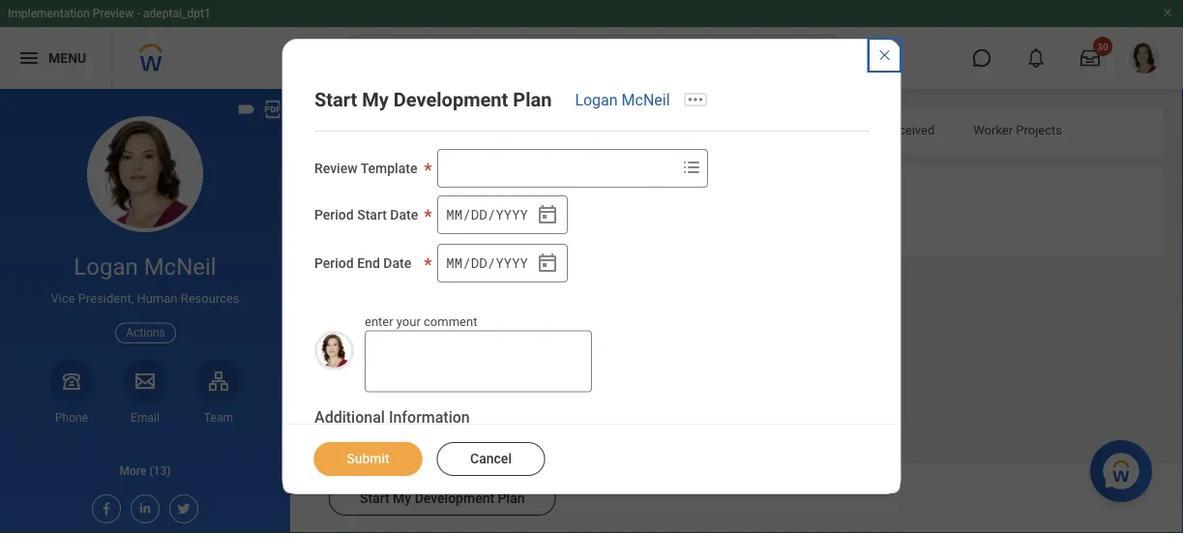 Task type: vqa. For each thing, say whether or not it's contained in the screenshot.
Payroll for 11/30/2022
no



Task type: locate. For each thing, give the bounding box(es) containing it.
dd up period end date group
[[471, 206, 487, 224]]

dd for period end date
[[471, 254, 487, 272]]

period
[[314, 207, 353, 223], [314, 256, 353, 271]]

1 horizontal spatial mcneil
[[621, 90, 670, 109]]

logan mcneil inside navigation pane region
[[74, 253, 216, 281]]

mm up 'comment'
[[446, 254, 462, 272]]

0 vertical spatial mcneil
[[621, 90, 670, 109]]

0 vertical spatial mm
[[446, 206, 462, 224]]

dd down period start date group
[[471, 254, 487, 272]]

dd inside period end date group
[[471, 254, 487, 272]]

/
[[462, 206, 470, 224], [487, 206, 495, 224], [462, 254, 470, 272], [487, 254, 495, 272]]

mm for period start date
[[446, 206, 462, 224]]

development up prompts image
[[680, 122, 754, 137]]

0 vertical spatial yyyy
[[495, 206, 528, 224]]

submit
[[347, 451, 390, 467]]

mm / dd / yyyy up period end date group
[[446, 206, 528, 224]]

plans
[[757, 122, 789, 137]]

date down template on the left top of the page
[[390, 207, 418, 223]]

0 horizontal spatial logan mcneil
[[74, 253, 216, 281]]

mail image
[[134, 369, 157, 393]]

2 period from the top
[[314, 256, 353, 271]]

start down review template at the top of page
[[357, 207, 386, 223]]

yyyy left calendar image on the left top
[[495, 206, 528, 224]]

yyyy inside period end date group
[[495, 254, 528, 272]]

mm right 'entered' at the left of page
[[446, 206, 462, 224]]

1 vertical spatial mm
[[446, 254, 462, 272]]

0 horizontal spatial mcneil
[[144, 253, 216, 281]]

dd
[[471, 206, 487, 224], [471, 254, 487, 272]]

mm inside period start date group
[[446, 206, 462, 224]]

1 vertical spatial development
[[680, 122, 754, 137]]

development
[[393, 88, 508, 111], [680, 122, 754, 137]]

period for period start date
[[314, 207, 353, 223]]

0 vertical spatial mm / dd / yyyy
[[446, 206, 528, 224]]

team logan mcneil element
[[196, 410, 241, 426]]

mm for period end date
[[446, 254, 462, 272]]

1 yyyy from the top
[[495, 206, 528, 224]]

view printable version (pdf) image
[[262, 99, 284, 120]]

2 dd from the top
[[471, 254, 487, 272]]

logan up competencies
[[575, 90, 618, 109]]

team link
[[196, 359, 241, 426]]

preview
[[93, 7, 134, 20]]

email button
[[123, 359, 167, 426]]

mm / dd / yyyy for period end date
[[446, 254, 528, 272]]

logan mcneil link
[[575, 90, 670, 109]]

1 dd from the top
[[471, 206, 487, 224]]

1 vertical spatial start
[[357, 207, 386, 223]]

yyyy inside period start date group
[[495, 206, 528, 224]]

mm / dd / yyyy
[[446, 206, 528, 224], [446, 254, 528, 272]]

0 horizontal spatial logan
[[74, 253, 138, 281]]

1 mm / dd / yyyy from the top
[[446, 206, 528, 224]]

mcneil up human
[[144, 253, 216, 281]]

mm inside period end date group
[[446, 254, 462, 272]]

period left end
[[314, 256, 353, 271]]

implementation preview -   adeptai_dpt1 banner
[[0, 0, 1184, 89]]

logan mcneil up vice president, human resources
[[74, 253, 216, 281]]

1 horizontal spatial logan mcneil
[[575, 90, 670, 109]]

2 yyyy from the top
[[495, 254, 528, 272]]

logan up president,
[[74, 253, 138, 281]]

0 vertical spatial logan
[[575, 90, 618, 109]]

mm
[[446, 206, 462, 224], [446, 254, 462, 272]]

start
[[314, 88, 357, 111], [357, 207, 386, 223]]

1 vertical spatial period
[[314, 256, 353, 271]]

start left the my at top
[[314, 88, 357, 111]]

logan inside navigation pane region
[[74, 253, 138, 281]]

0 vertical spatial period
[[314, 207, 353, 223]]

reviews
[[405, 122, 451, 137]]

notifications large image
[[1027, 48, 1046, 68]]

2 mm / dd / yyyy from the top
[[446, 254, 528, 272]]

1 vertical spatial logan mcneil
[[74, 253, 216, 281]]

worker projects
[[974, 122, 1063, 137]]

1 vertical spatial dd
[[471, 254, 487, 272]]

none
[[341, 197, 371, 213]]

mm / dd / yyyy inside period start date group
[[446, 206, 528, 224]]

president,
[[78, 291, 134, 306]]

logan mcneil inside start my development plan dialog
[[575, 90, 670, 109]]

calendar image
[[536, 203, 559, 226]]

mm / dd / yyyy down period start date group
[[446, 254, 528, 272]]

1 period from the top
[[314, 207, 353, 223]]

performance reviews
[[329, 122, 451, 137]]

mcneil up competencies
[[621, 90, 670, 109]]

implementation
[[8, 7, 90, 20]]

start my development plan dialog
[[282, 39, 902, 495]]

-
[[137, 7, 140, 20]]

1 vertical spatial logan
[[74, 253, 138, 281]]

additional information
[[314, 408, 470, 426]]

0 vertical spatial development
[[393, 88, 508, 111]]

dd inside period start date group
[[471, 206, 487, 224]]

inbox large image
[[1081, 48, 1100, 68]]

logan
[[575, 90, 618, 109], [74, 253, 138, 281]]

1 vertical spatial mcneil
[[144, 253, 216, 281]]

1 vertical spatial yyyy
[[495, 254, 528, 272]]

implementation preview -   adeptai_dpt1
[[8, 7, 211, 20]]

logan mcneil up competencies
[[575, 90, 670, 109]]

0 vertical spatial dd
[[471, 206, 487, 224]]

period end date
[[314, 256, 411, 271]]

period end date group
[[437, 244, 568, 283]]

goals
[[490, 122, 522, 137]]

period start date
[[314, 207, 418, 223]]

mm / dd / yyyy inside period end date group
[[446, 254, 528, 272]]

yyyy
[[495, 206, 528, 224], [495, 254, 528, 272]]

vice
[[51, 291, 75, 306]]

0 vertical spatial logan mcneil
[[575, 90, 670, 109]]

tag image
[[236, 99, 257, 120]]

2 mm from the top
[[446, 254, 462, 272]]

email logan mcneil element
[[123, 410, 167, 426]]

yyyy left calendar icon
[[495, 254, 528, 272]]

date right end
[[383, 256, 411, 271]]

view team image
[[207, 369, 230, 393]]

1 horizontal spatial logan
[[575, 90, 618, 109]]

facebook image
[[93, 496, 114, 517]]

review template
[[314, 161, 417, 177]]

1 horizontal spatial development
[[680, 122, 754, 137]]

none entered
[[341, 197, 419, 213]]

mcneil
[[621, 90, 670, 109], [144, 253, 216, 281]]

end
[[357, 256, 380, 271]]

period down review
[[314, 207, 353, 223]]

1 vertical spatial mm / dd / yyyy
[[446, 254, 528, 272]]

logan mcneil
[[575, 90, 670, 109], [74, 253, 216, 281]]

enter your comment text field
[[364, 330, 592, 392]]

1 mm from the top
[[446, 206, 462, 224]]

mm / dd / yyyy for period start date
[[446, 206, 528, 224]]

date for period start date
[[390, 207, 418, 223]]

enter your comment
[[364, 315, 477, 329]]

tab list
[[310, 108, 1164, 155]]

adeptai_dpt1
[[143, 7, 211, 20]]

development up reviews
[[393, 88, 508, 111]]

prompts image
[[680, 156, 703, 179]]

date
[[390, 207, 418, 223], [383, 256, 411, 271]]

1 vertical spatial date
[[383, 256, 411, 271]]

0 vertical spatial date
[[390, 207, 418, 223]]

navigation pane region
[[0, 89, 290, 533]]

additional
[[314, 408, 385, 426]]

0 horizontal spatial development
[[393, 88, 508, 111]]

close start my development plan image
[[877, 47, 893, 63]]



Task type: describe. For each thing, give the bounding box(es) containing it.
received
[[885, 122, 935, 137]]

vice president, human resources
[[51, 291, 240, 306]]

logan inside start my development plan dialog
[[575, 90, 618, 109]]

linkedin image
[[132, 496, 153, 516]]

mcneil inside navigation pane region
[[144, 253, 216, 281]]

template
[[360, 161, 417, 177]]

projects
[[1017, 122, 1063, 137]]

worker
[[974, 122, 1013, 137]]

team
[[204, 411, 233, 425]]

close environment banner image
[[1162, 7, 1174, 18]]

date for period end date
[[383, 256, 411, 271]]

development inside dialog
[[393, 88, 508, 111]]

employee's photo (logan mcneil) image
[[314, 331, 354, 371]]

your
[[396, 315, 420, 329]]

tab list containing performance reviews
[[310, 108, 1164, 155]]

development plans
[[680, 122, 789, 137]]

dd for period start date
[[471, 206, 487, 224]]

Review Template field
[[438, 151, 676, 186]]

cancel
[[470, 451, 512, 467]]

entered
[[374, 197, 419, 213]]

cancel button
[[437, 442, 545, 476]]

my
[[362, 88, 388, 111]]

period for period end date
[[314, 256, 353, 271]]

email
[[131, 411, 160, 425]]

yyyy for period start date
[[495, 206, 528, 224]]

enter
[[364, 315, 393, 329]]

actions button
[[115, 323, 176, 343]]

0 vertical spatial start
[[314, 88, 357, 111]]

review
[[314, 161, 357, 177]]

twitter image
[[170, 496, 192, 517]]

information
[[389, 408, 470, 426]]

human
[[137, 291, 178, 306]]

mcneil inside start my development plan dialog
[[621, 90, 670, 109]]

profile logan mcneil element
[[1118, 37, 1172, 79]]

phone
[[55, 411, 88, 425]]

resources
[[181, 291, 240, 306]]

competencies
[[561, 122, 641, 137]]

submit button
[[314, 442, 422, 476]]

feedback
[[827, 122, 882, 137]]

phone image
[[58, 369, 85, 393]]

period start date group
[[437, 196, 568, 234]]

yyyy for period end date
[[495, 254, 528, 272]]

phone button
[[49, 359, 94, 426]]

comment
[[423, 315, 477, 329]]

start my development plan
[[314, 88, 552, 111]]

phone logan mcneil element
[[49, 410, 94, 426]]

actions
[[126, 326, 165, 340]]

feedback received
[[827, 122, 935, 137]]

calendar image
[[536, 252, 559, 275]]

plan
[[513, 88, 552, 111]]

performance
[[329, 122, 402, 137]]



